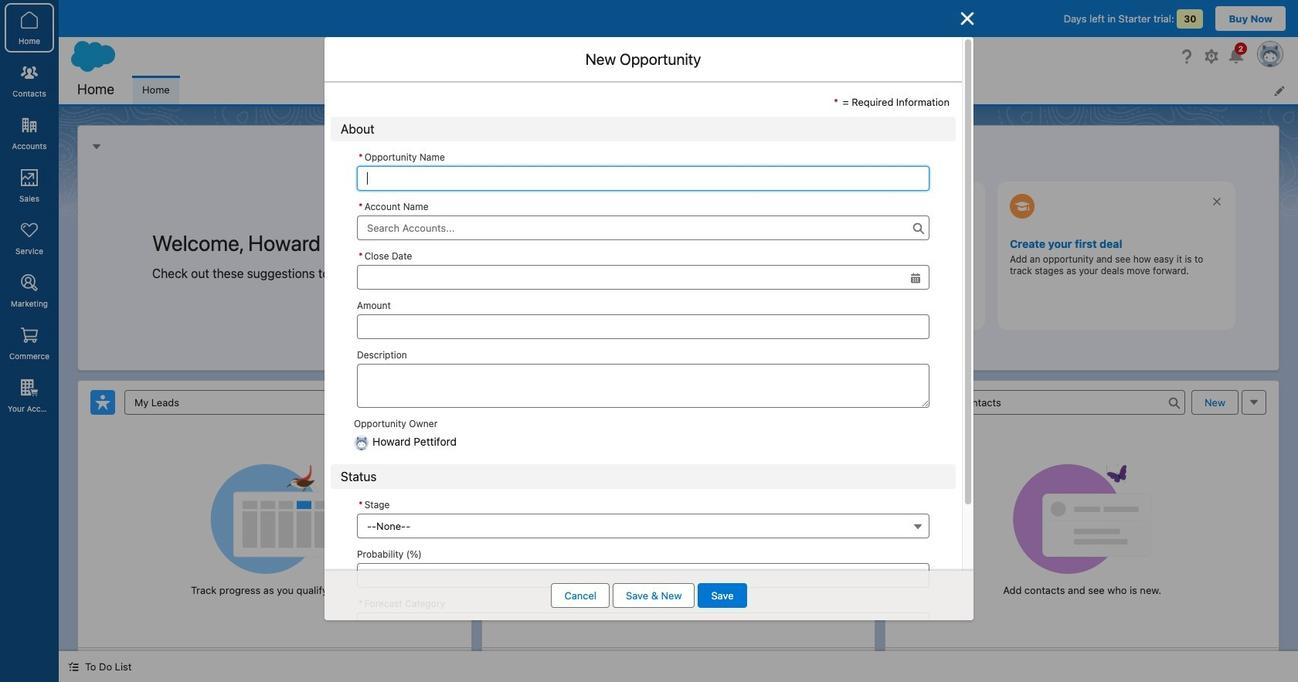 Task type: vqa. For each thing, say whether or not it's contained in the screenshot.
the left text default icon
no



Task type: locate. For each thing, give the bounding box(es) containing it.
text default image
[[68, 662, 79, 672]]

Stage - Current Selection: --None-- button
[[357, 514, 930, 539]]

None text field
[[357, 166, 930, 190], [357, 265, 930, 289], [357, 166, 930, 190], [357, 265, 930, 289]]

group
[[357, 246, 930, 289]]

None text field
[[357, 314, 930, 339], [357, 364, 930, 408], [357, 564, 930, 588], [357, 314, 930, 339], [357, 364, 930, 408], [357, 564, 930, 588]]

list
[[133, 76, 1298, 104]]

Search Accounts... text field
[[357, 215, 930, 240]]



Task type: describe. For each thing, give the bounding box(es) containing it.
inverse image
[[958, 9, 977, 28]]



